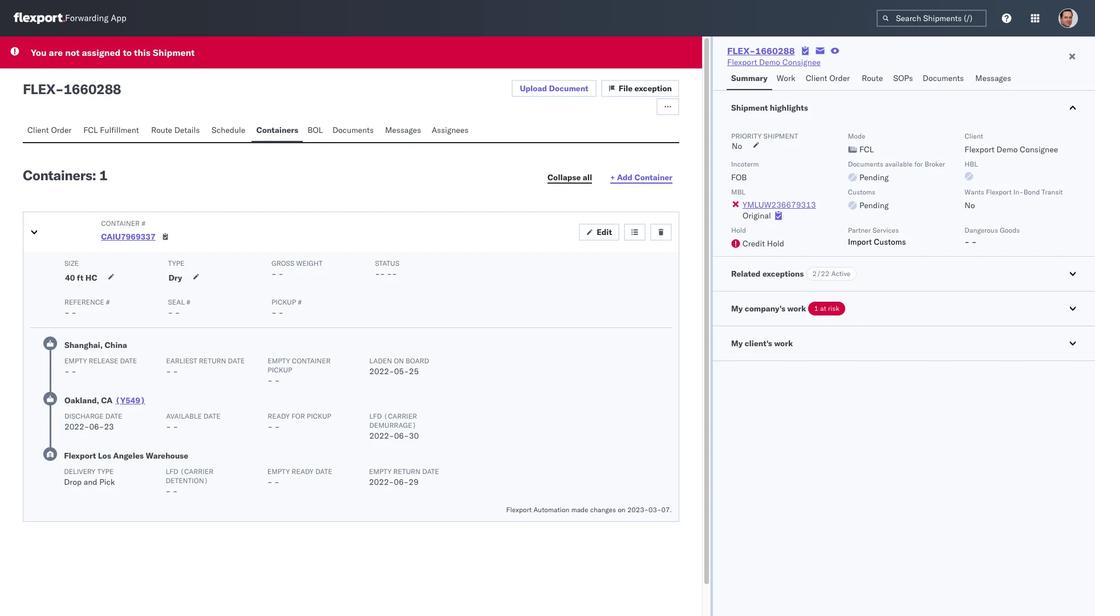 Task type: locate. For each thing, give the bounding box(es) containing it.
1 vertical spatial return
[[393, 467, 421, 476]]

on left 2023-
[[618, 506, 626, 514]]

0 vertical spatial messages
[[976, 73, 1012, 83]]

my company's work
[[732, 304, 806, 314]]

0 horizontal spatial client
[[27, 125, 49, 135]]

1 vertical spatial client order
[[27, 125, 72, 135]]

06- down demurrage)
[[394, 431, 409, 441]]

flexport left in-
[[986, 188, 1012, 196]]

lfd (carrier demurrage) 2022-06-30
[[369, 412, 419, 441]]

los
[[98, 451, 111, 461]]

0 horizontal spatial client order
[[27, 125, 72, 135]]

1 vertical spatial pending
[[860, 200, 889, 211]]

documents down mode
[[848, 160, 884, 168]]

client order for the right the client order button
[[806, 73, 850, 83]]

flexport down flex-
[[728, 57, 757, 67]]

my left company's
[[732, 304, 743, 314]]

0 vertical spatial 1660288
[[756, 45, 795, 56]]

demo inside client flexport demo consignee incoterm fob
[[997, 144, 1018, 155]]

hbl
[[965, 160, 978, 168]]

1 vertical spatial shipment
[[732, 103, 768, 113]]

detention)
[[166, 476, 208, 485]]

+
[[611, 172, 615, 183]]

documents button right 'bol'
[[328, 120, 381, 142]]

weight
[[296, 259, 323, 268]]

not
[[65, 47, 80, 58]]

1 horizontal spatial client order
[[806, 73, 850, 83]]

2023-
[[628, 506, 649, 514]]

06- inside lfd (carrier demurrage) 2022-06-30
[[394, 431, 409, 441]]

client down flex
[[27, 125, 49, 135]]

1 vertical spatial (carrier
[[180, 467, 214, 476]]

collapse all
[[548, 172, 592, 183]]

client order for the client order button to the bottom
[[27, 125, 72, 135]]

0 vertical spatial for
[[915, 160, 923, 168]]

0 vertical spatial hold
[[732, 226, 746, 235]]

for left broker
[[915, 160, 923, 168]]

1 horizontal spatial documents button
[[919, 68, 971, 90]]

seal
[[168, 298, 185, 306]]

0 horizontal spatial 1
[[99, 167, 107, 184]]

my left client's
[[732, 338, 743, 349]]

(carrier up detention)
[[180, 467, 214, 476]]

assignees
[[432, 125, 469, 135]]

lfd down warehouse
[[166, 467, 178, 476]]

2022- inside discharge date 2022-06-23
[[64, 422, 89, 432]]

my for my client's work
[[732, 338, 743, 349]]

related
[[732, 269, 761, 279]]

0 vertical spatial route
[[862, 73, 883, 83]]

client order button right work
[[802, 68, 858, 90]]

at
[[820, 304, 827, 313]]

available date - -
[[166, 412, 221, 432]]

fcl fulfillment
[[83, 125, 139, 135]]

1 horizontal spatial hold
[[767, 239, 785, 249]]

0 vertical spatial no
[[732, 141, 743, 151]]

date inside empty return date 2022-06-29
[[422, 467, 439, 476]]

empty inside empty ready date - -
[[267, 467, 290, 476]]

route left details
[[151, 125, 172, 135]]

0 vertical spatial customs
[[848, 188, 876, 196]]

route details
[[151, 125, 200, 135]]

0 vertical spatial container
[[635, 172, 673, 183]]

0 vertical spatial demo
[[759, 57, 781, 67]]

for right ready at the bottom left of the page
[[292, 412, 305, 421]]

2 pending from the top
[[860, 200, 889, 211]]

0 vertical spatial consignee
[[783, 57, 821, 67]]

order down flex - 1660288
[[51, 125, 72, 135]]

1 horizontal spatial lfd
[[369, 412, 382, 421]]

messages button
[[971, 68, 1018, 90], [381, 120, 427, 142]]

1 horizontal spatial documents
[[848, 160, 884, 168]]

empty
[[64, 357, 87, 365], [268, 357, 290, 365], [267, 467, 290, 476], [369, 467, 392, 476]]

0 horizontal spatial route
[[151, 125, 172, 135]]

0 vertical spatial messages button
[[971, 68, 1018, 90]]

empty left "container"
[[268, 357, 290, 365]]

2 vertical spatial documents
[[848, 160, 884, 168]]

0 vertical spatial (carrier
[[384, 412, 417, 421]]

# right seal
[[187, 298, 190, 306]]

40 ft hc
[[65, 273, 97, 283]]

0 horizontal spatial lfd
[[166, 467, 178, 476]]

container
[[635, 172, 673, 183], [101, 219, 140, 228]]

06- for -
[[394, 431, 409, 441]]

return inside earliest return date - -
[[199, 357, 226, 365]]

29
[[409, 477, 419, 487]]

flexport up hbl
[[965, 144, 995, 155]]

file exception
[[619, 83, 672, 94]]

0 horizontal spatial (carrier
[[180, 467, 214, 476]]

2022- inside lfd (carrier demurrage) 2022-06-30
[[369, 431, 394, 441]]

2022- for date
[[369, 366, 394, 377]]

date
[[120, 357, 137, 365], [228, 357, 245, 365], [105, 412, 122, 421], [204, 412, 221, 421], [315, 467, 332, 476], [422, 467, 439, 476]]

1 vertical spatial documents
[[333, 125, 374, 135]]

1 pending from the top
[[860, 172, 889, 183]]

client order button down flex
[[23, 120, 79, 142]]

client order right work button
[[806, 73, 850, 83]]

demo up in-
[[997, 144, 1018, 155]]

earliest return date - -
[[166, 357, 245, 377]]

summary
[[732, 73, 768, 83]]

route for route
[[862, 73, 883, 83]]

pickup inside the empty container pickup - -
[[268, 366, 292, 374]]

0 horizontal spatial 1660288
[[64, 80, 121, 98]]

0 vertical spatial shipment
[[153, 47, 195, 58]]

customs down services
[[874, 237, 906, 247]]

order
[[830, 73, 850, 83], [51, 125, 72, 135]]

date for empty ready date - -
[[315, 467, 332, 476]]

0 horizontal spatial order
[[51, 125, 72, 135]]

flexport. image
[[14, 13, 65, 24]]

angeles
[[113, 451, 144, 461]]

1 vertical spatial route
[[151, 125, 172, 135]]

delivery
[[64, 467, 95, 476]]

route inside route details button
[[151, 125, 172, 135]]

status -- --
[[375, 259, 400, 279]]

date for empty release date - -
[[120, 357, 137, 365]]

flex-1660288
[[728, 45, 795, 56]]

my
[[732, 304, 743, 314], [732, 338, 743, 349]]

1 horizontal spatial fcl
[[860, 144, 874, 155]]

0 horizontal spatial for
[[292, 412, 305, 421]]

2 horizontal spatial documents
[[923, 73, 964, 83]]

consignee
[[783, 57, 821, 67], [1020, 144, 1059, 155]]

2022- inside empty return date 2022-06-29
[[369, 477, 394, 487]]

2022- for -
[[369, 431, 394, 441]]

06-
[[89, 422, 104, 432], [394, 431, 409, 441], [394, 477, 409, 487]]

related exceptions
[[732, 269, 804, 279]]

1 my from the top
[[732, 304, 743, 314]]

lfd inside lfd (carrier demurrage) 2022-06-30
[[369, 412, 382, 421]]

03-
[[649, 506, 662, 514]]

flexport for flexport los angeles warehouse
[[64, 451, 96, 461]]

pickup right ready at the bottom left of the page
[[307, 412, 331, 421]]

1 vertical spatial work
[[775, 338, 793, 349]]

# inside pickup # - -
[[298, 298, 302, 306]]

hold right credit at right top
[[767, 239, 785, 249]]

oakland, ca (y549)
[[64, 395, 145, 406]]

fcl down mode
[[860, 144, 874, 155]]

06- inside discharge date 2022-06-23
[[89, 422, 104, 432]]

06- down discharge
[[89, 422, 104, 432]]

return for -
[[199, 357, 226, 365]]

messages
[[976, 73, 1012, 83], [385, 125, 421, 135]]

0 horizontal spatial documents button
[[328, 120, 381, 142]]

pickup for 2022-06-30
[[307, 412, 331, 421]]

empty inside empty release date - -
[[64, 357, 87, 365]]

pickup down "container"
[[268, 366, 292, 374]]

1 vertical spatial my
[[732, 338, 743, 349]]

date inside empty release date - -
[[120, 357, 137, 365]]

client up hbl
[[965, 132, 984, 140]]

return right earliest at the left of page
[[199, 357, 226, 365]]

company's
[[745, 304, 786, 314]]

exception
[[635, 83, 672, 94]]

1 horizontal spatial order
[[830, 73, 850, 83]]

no
[[732, 141, 743, 151], [965, 200, 975, 211]]

earliest
[[166, 357, 197, 365]]

route for route details
[[151, 125, 172, 135]]

1 vertical spatial no
[[965, 200, 975, 211]]

empty down shanghai,
[[64, 357, 87, 365]]

06- down lfd (carrier demurrage) 2022-06-30
[[394, 477, 409, 487]]

# right reference
[[106, 298, 110, 306]]

0 horizontal spatial no
[[732, 141, 743, 151]]

empty left ready
[[267, 467, 290, 476]]

customs up partner at the right of the page
[[848, 188, 876, 196]]

consignee up work
[[783, 57, 821, 67]]

1 vertical spatial fcl
[[860, 144, 874, 155]]

1 vertical spatial demo
[[997, 144, 1018, 155]]

(carrier inside 'lfd (carrier detention) - -'
[[180, 467, 214, 476]]

customs
[[848, 188, 876, 196], [874, 237, 906, 247]]

0 vertical spatial order
[[830, 73, 850, 83]]

0 vertical spatial pending
[[860, 172, 889, 183]]

fcl for fcl
[[860, 144, 874, 155]]

order left route button
[[830, 73, 850, 83]]

2 my from the top
[[732, 338, 743, 349]]

0 vertical spatial fcl
[[83, 125, 98, 135]]

on up 05-
[[394, 357, 404, 365]]

documents for documents button to the top
[[923, 73, 964, 83]]

no down wants
[[965, 200, 975, 211]]

pending up services
[[860, 200, 889, 211]]

return for 06-
[[393, 467, 421, 476]]

1 vertical spatial container
[[101, 219, 140, 228]]

flexport inside flexport demo consignee link
[[728, 57, 757, 67]]

messages for the rightmost the 'messages' "button"
[[976, 73, 1012, 83]]

# inside seal # - -
[[187, 298, 190, 306]]

# for seal # - -
[[187, 298, 190, 306]]

fcl fulfillment button
[[79, 120, 147, 142]]

bol
[[308, 125, 323, 135]]

empty inside empty return date 2022-06-29
[[369, 467, 392, 476]]

1 vertical spatial customs
[[874, 237, 906, 247]]

1 horizontal spatial (carrier
[[384, 412, 417, 421]]

container right add
[[635, 172, 673, 183]]

demo
[[759, 57, 781, 67], [997, 144, 1018, 155]]

2022- left 29
[[369, 477, 394, 487]]

1 right containers:
[[99, 167, 107, 184]]

0 horizontal spatial consignee
[[783, 57, 821, 67]]

# right the pickup
[[298, 298, 302, 306]]

changes
[[590, 506, 616, 514]]

1 vertical spatial messages
[[385, 125, 421, 135]]

1 vertical spatial client order button
[[23, 120, 79, 142]]

0 vertical spatial on
[[394, 357, 404, 365]]

(carrier
[[384, 412, 417, 421], [180, 467, 214, 476]]

2022- down discharge
[[64, 422, 89, 432]]

empty release date - -
[[64, 357, 137, 377]]

add
[[617, 172, 633, 183]]

0 horizontal spatial demo
[[759, 57, 781, 67]]

documents right sops button
[[923, 73, 964, 83]]

# for container #
[[142, 219, 145, 228]]

#
[[142, 219, 145, 228], [106, 298, 110, 306], [187, 298, 190, 306], [298, 298, 302, 306]]

1 horizontal spatial container
[[635, 172, 673, 183]]

1 left at
[[814, 304, 819, 313]]

work inside my client's work button
[[775, 338, 793, 349]]

2022- down laden
[[369, 366, 394, 377]]

1 vertical spatial order
[[51, 125, 72, 135]]

china
[[105, 340, 127, 350]]

bol button
[[303, 120, 328, 142]]

details
[[174, 125, 200, 135]]

0 vertical spatial work
[[788, 304, 806, 314]]

(carrier for -
[[180, 467, 214, 476]]

consignee up bond
[[1020, 144, 1059, 155]]

1 horizontal spatial messages button
[[971, 68, 1018, 90]]

0 vertical spatial 1
[[99, 167, 107, 184]]

1 vertical spatial on
[[618, 506, 626, 514]]

pickup inside ready for pickup - -
[[307, 412, 331, 421]]

date for earliest return date - -
[[228, 357, 245, 365]]

1 horizontal spatial route
[[862, 73, 883, 83]]

release
[[89, 357, 118, 365]]

2022- inside laden on board 2022-05-25
[[369, 366, 394, 377]]

documents button right sops
[[919, 68, 971, 90]]

hold up credit at right top
[[732, 226, 746, 235]]

empty for empty release date - -
[[64, 357, 87, 365]]

+ add container
[[611, 172, 673, 183]]

1 vertical spatial for
[[292, 412, 305, 421]]

pickup for 2022-05-25
[[268, 366, 292, 374]]

1 vertical spatial pickup
[[307, 412, 331, 421]]

exceptions
[[763, 269, 804, 279]]

client right work button
[[806, 73, 828, 83]]

client order down flex
[[27, 125, 72, 135]]

container up caiu7969337
[[101, 219, 140, 228]]

1 horizontal spatial client
[[806, 73, 828, 83]]

0 horizontal spatial documents
[[333, 125, 374, 135]]

empty for empty return date 2022-06-29
[[369, 467, 392, 476]]

caiu7969337
[[101, 232, 156, 242]]

0 vertical spatial documents
[[923, 73, 964, 83]]

1660288 down assigned
[[64, 80, 121, 98]]

client for the client order button to the bottom
[[27, 125, 49, 135]]

lfd inside 'lfd (carrier detention) - -'
[[166, 467, 178, 476]]

0 horizontal spatial on
[[394, 357, 404, 365]]

upload
[[520, 83, 547, 94]]

work
[[788, 304, 806, 314], [775, 338, 793, 349]]

return inside empty return date 2022-06-29
[[393, 467, 421, 476]]

date inside empty ready date - -
[[315, 467, 332, 476]]

board
[[406, 357, 429, 365]]

0 horizontal spatial shipment
[[153, 47, 195, 58]]

1 vertical spatial documents button
[[328, 120, 381, 142]]

lfd up demurrage)
[[369, 412, 382, 421]]

1 at risk
[[814, 304, 840, 313]]

fcl left fulfillment at top left
[[83, 125, 98, 135]]

my inside button
[[732, 338, 743, 349]]

0 vertical spatial client order
[[806, 73, 850, 83]]

return up 29
[[393, 467, 421, 476]]

1 horizontal spatial return
[[393, 467, 421, 476]]

# inside reference # - -
[[106, 298, 110, 306]]

flexport left 'automation' on the bottom of the page
[[506, 506, 532, 514]]

1660288
[[756, 45, 795, 56], [64, 80, 121, 98]]

flexport up delivery
[[64, 451, 96, 461]]

in-
[[1014, 188, 1024, 196]]

0 horizontal spatial pickup
[[268, 366, 292, 374]]

lfd for 2022-
[[369, 412, 382, 421]]

date inside earliest return date - -
[[228, 357, 245, 365]]

0 vertical spatial pickup
[[268, 366, 292, 374]]

empty down lfd (carrier demurrage) 2022-06-30
[[369, 467, 392, 476]]

shipment inside button
[[732, 103, 768, 113]]

1 vertical spatial lfd
[[166, 467, 178, 476]]

documents available for broker
[[848, 160, 946, 168]]

(carrier up demurrage)
[[384, 412, 417, 421]]

fcl inside button
[[83, 125, 98, 135]]

mbl
[[732, 188, 746, 196]]

1 vertical spatial consignee
[[1020, 144, 1059, 155]]

sops button
[[889, 68, 919, 90]]

route left sops
[[862, 73, 883, 83]]

0 vertical spatial lfd
[[369, 412, 382, 421]]

demo down flex-1660288 link
[[759, 57, 781, 67]]

23
[[104, 422, 114, 432]]

0 horizontal spatial client order button
[[23, 120, 79, 142]]

0 vertical spatial client order button
[[802, 68, 858, 90]]

1 horizontal spatial shipment
[[732, 103, 768, 113]]

work left at
[[788, 304, 806, 314]]

(carrier inside lfd (carrier demurrage) 2022-06-30
[[384, 412, 417, 421]]

documents right "bol" 'button'
[[333, 125, 374, 135]]

shipment up priority
[[732, 103, 768, 113]]

0 vertical spatial return
[[199, 357, 226, 365]]

shipment right the this
[[153, 47, 195, 58]]

0 horizontal spatial fcl
[[83, 125, 98, 135]]

# up caiu7969337
[[142, 219, 145, 228]]

1 horizontal spatial demo
[[997, 144, 1018, 155]]

2022- down demurrage)
[[369, 431, 394, 441]]

available
[[885, 160, 913, 168]]

empty inside the empty container pickup - -
[[268, 357, 290, 365]]

wants flexport in-bond transit no
[[965, 188, 1063, 211]]

1 vertical spatial messages button
[[381, 120, 427, 142]]

file
[[619, 83, 633, 94]]

discharge
[[64, 412, 104, 421]]

no down priority
[[732, 141, 743, 151]]

2 horizontal spatial client
[[965, 132, 984, 140]]

route inside route button
[[862, 73, 883, 83]]

0 horizontal spatial messages
[[385, 125, 421, 135]]

1 vertical spatial hold
[[767, 239, 785, 249]]

caiu7969337 button
[[101, 232, 156, 242]]

1 horizontal spatial messages
[[976, 73, 1012, 83]]

06- inside empty return date 2022-06-29
[[394, 477, 409, 487]]

# for pickup # - -
[[298, 298, 302, 306]]

1 horizontal spatial on
[[618, 506, 626, 514]]

highlights
[[770, 103, 808, 113]]

upload document button
[[512, 80, 597, 97]]

route
[[862, 73, 883, 83], [151, 125, 172, 135]]

1 horizontal spatial 1
[[814, 304, 819, 313]]

pending down documents available for broker
[[860, 172, 889, 183]]

work right client's
[[775, 338, 793, 349]]

1660288 up flexport demo consignee
[[756, 45, 795, 56]]



Task type: vqa. For each thing, say whether or not it's contained in the screenshot.


Task type: describe. For each thing, give the bounding box(es) containing it.
credit hold
[[743, 239, 785, 249]]

1 horizontal spatial 1660288
[[756, 45, 795, 56]]

2/22
[[813, 269, 830, 278]]

0 vertical spatial documents button
[[919, 68, 971, 90]]

flexport demo consignee
[[728, 57, 821, 67]]

app
[[111, 13, 126, 24]]

gross weight - -
[[272, 259, 323, 279]]

pick
[[99, 477, 115, 487]]

edit button
[[579, 224, 620, 241]]

empty for empty ready date - -
[[267, 467, 290, 476]]

partner
[[848, 226, 871, 235]]

type
[[168, 259, 185, 268]]

delivery type drop and pick
[[64, 467, 115, 487]]

0 horizontal spatial container
[[101, 219, 140, 228]]

0 horizontal spatial messages button
[[381, 120, 427, 142]]

pending for customs
[[860, 200, 889, 211]]

fcl for fcl fulfillment
[[83, 125, 98, 135]]

empty ready date - -
[[267, 467, 332, 487]]

you
[[31, 47, 47, 58]]

date inside available date - -
[[204, 412, 221, 421]]

date for empty return date 2022-06-29
[[422, 467, 439, 476]]

consignee inside client flexport demo consignee incoterm fob
[[1020, 144, 1059, 155]]

order for the client order button to the bottom
[[51, 125, 72, 135]]

documents for documents available for broker
[[848, 160, 884, 168]]

this
[[134, 47, 151, 58]]

messages for the 'messages' "button" to the left
[[385, 125, 421, 135]]

partner services import customs
[[848, 226, 906, 247]]

lfd for -
[[166, 467, 178, 476]]

laden
[[369, 357, 392, 365]]

work for my company's work
[[788, 304, 806, 314]]

2022- for detention)
[[369, 477, 394, 487]]

# for reference # - -
[[106, 298, 110, 306]]

warehouse
[[146, 451, 188, 461]]

shipment highlights button
[[713, 91, 1096, 125]]

automation
[[534, 506, 570, 514]]

reference
[[64, 298, 104, 306]]

mode
[[848, 132, 866, 140]]

pickup # - -
[[272, 298, 302, 318]]

collapse all button
[[541, 169, 599, 186]]

pending for documents available for broker
[[860, 172, 889, 183]]

client for the right the client order button
[[806, 73, 828, 83]]

(carrier for 06-
[[384, 412, 417, 421]]

my client's work
[[732, 338, 793, 349]]

flex - 1660288
[[23, 80, 121, 98]]

empty return date 2022-06-29
[[369, 467, 439, 487]]

containers: 1
[[23, 167, 107, 184]]

active
[[832, 269, 851, 278]]

flexport for flexport demo consignee
[[728, 57, 757, 67]]

container inside button
[[635, 172, 673, 183]]

flexport for flexport automation made changes on 2023-03-07.
[[506, 506, 532, 514]]

date inside discharge date 2022-06-23
[[105, 412, 122, 421]]

(y549) link
[[115, 395, 145, 406]]

container
[[292, 357, 331, 365]]

laden on board 2022-05-25
[[369, 357, 429, 377]]

goods
[[1000, 226, 1020, 235]]

empty container pickup - -
[[268, 357, 331, 386]]

client flexport demo consignee incoterm fob
[[732, 132, 1059, 183]]

available
[[166, 412, 202, 421]]

on inside laden on board 2022-05-25
[[394, 357, 404, 365]]

pickup
[[272, 298, 296, 306]]

work button
[[772, 68, 802, 90]]

customs inside partner services import customs
[[874, 237, 906, 247]]

flex
[[23, 80, 55, 98]]

0 horizontal spatial hold
[[732, 226, 746, 235]]

1 horizontal spatial for
[[915, 160, 923, 168]]

empty for empty container pickup - -
[[268, 357, 290, 365]]

25
[[409, 366, 419, 377]]

flexport inside wants flexport in-bond transit no
[[986, 188, 1012, 196]]

1 vertical spatial 1660288
[[64, 80, 121, 98]]

my client's work button
[[713, 326, 1096, 361]]

priority
[[732, 132, 762, 140]]

order for the right the client order button
[[830, 73, 850, 83]]

flexport inside client flexport demo consignee incoterm fob
[[965, 144, 995, 155]]

demurrage)
[[369, 421, 417, 430]]

no inside wants flexport in-bond transit no
[[965, 200, 975, 211]]

transit
[[1042, 188, 1063, 196]]

for inside ready for pickup - -
[[292, 412, 305, 421]]

06- for detention)
[[394, 477, 409, 487]]

assignees button
[[427, 120, 475, 142]]

shipment highlights
[[732, 103, 808, 113]]

dangerous goods - -
[[965, 226, 1020, 247]]

05-
[[394, 366, 409, 377]]

assigned
[[82, 47, 121, 58]]

my for my company's work
[[732, 304, 743, 314]]

document
[[549, 83, 589, 94]]

1 horizontal spatial client order button
[[802, 68, 858, 90]]

oakland,
[[64, 395, 99, 406]]

1 vertical spatial 1
[[814, 304, 819, 313]]

2/22 active
[[813, 269, 851, 278]]

ymluw236679313
[[743, 200, 816, 210]]

client inside client flexport demo consignee incoterm fob
[[965, 132, 984, 140]]

made
[[572, 506, 589, 514]]

dry
[[169, 273, 182, 283]]

containers button
[[252, 120, 303, 142]]

bond
[[1024, 188, 1040, 196]]

documents for bottommost documents button
[[333, 125, 374, 135]]

40
[[65, 273, 75, 283]]

07.
[[662, 506, 672, 514]]

credit
[[743, 239, 765, 249]]

drop
[[64, 477, 82, 487]]

gross
[[272, 259, 295, 268]]

forwarding app
[[65, 13, 126, 24]]

fob
[[732, 172, 747, 183]]

to
[[123, 47, 132, 58]]

reference # - -
[[64, 298, 110, 318]]

Search Shipments (/) text field
[[877, 10, 987, 27]]

flexport automation made changes on 2023-03-07.
[[506, 506, 672, 514]]

you are not assigned to this shipment
[[31, 47, 195, 58]]

incoterm
[[732, 160, 759, 168]]

work for my client's work
[[775, 338, 793, 349]]

risk
[[828, 304, 840, 313]]

flexport demo consignee link
[[728, 56, 821, 68]]

ca
[[101, 395, 113, 406]]

size
[[64, 259, 79, 268]]

ready
[[268, 412, 290, 421]]

seal # - -
[[168, 298, 190, 318]]

priority shipment
[[732, 132, 799, 140]]

status
[[375, 259, 400, 268]]



